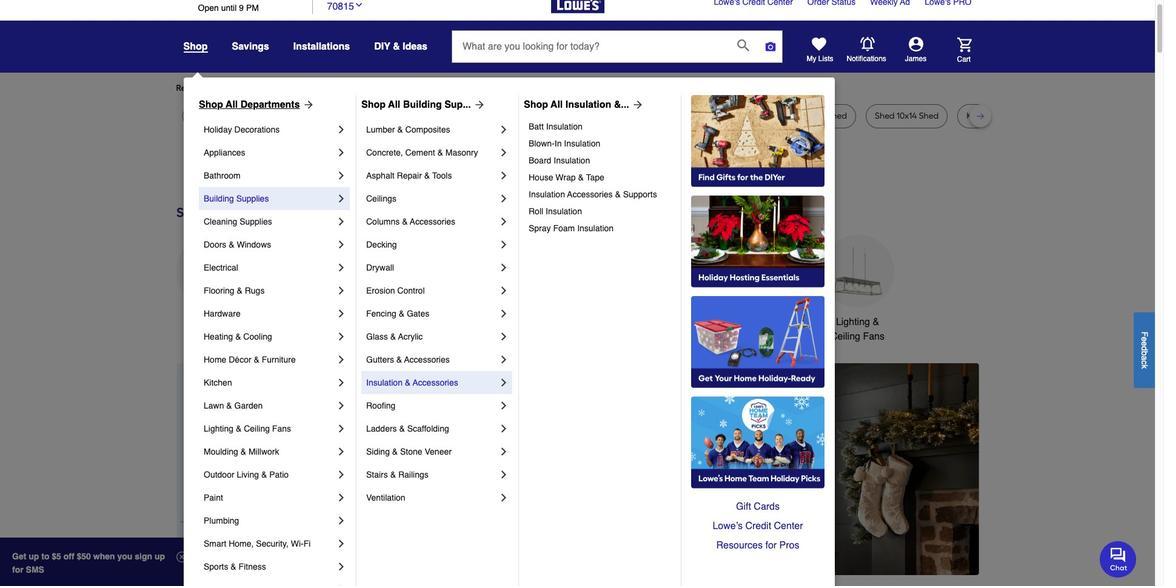 Task type: describe. For each thing, give the bounding box(es) containing it.
chevron right image for holiday decorations
[[335, 124, 347, 136]]

sup...
[[445, 99, 471, 110]]

lists
[[818, 55, 833, 63]]

lowe's home improvement cart image
[[957, 37, 972, 52]]

chevron right image for gutters & accessories
[[498, 354, 510, 366]]

rugs
[[245, 286, 265, 296]]

chevron down image
[[354, 0, 364, 9]]

concrete, cement & masonry link
[[366, 141, 498, 164]]

outdoor
[[734, 111, 767, 121]]

chevron right image for concrete, cement & masonry
[[498, 147, 510, 159]]

chevron right image for appliances
[[335, 147, 347, 159]]

scroll to item #3 element
[[681, 553, 713, 560]]

board insulation link
[[529, 152, 672, 169]]

james button
[[887, 37, 945, 64]]

cleaning supplies link
[[204, 210, 335, 233]]

off
[[64, 552, 74, 562]]

furniture
[[262, 355, 296, 365]]

ceilings link
[[366, 187, 498, 210]]

insulation up the house wrap & tape
[[554, 156, 590, 166]]

siding & stone veneer link
[[366, 441, 498, 464]]

k
[[1140, 365, 1150, 369]]

gift cards link
[[691, 498, 825, 517]]

shed for shed outdoor storage
[[713, 111, 732, 121]]

chevron right image for glass & acrylic
[[498, 331, 510, 343]]

lighting & ceiling fans inside lighting & ceiling fans button
[[831, 317, 885, 343]]

ceilings
[[366, 194, 396, 204]]

kitchen for kitchen
[[204, 378, 232, 388]]

camera image
[[765, 41, 777, 53]]

installations button
[[293, 36, 350, 58]]

lowe's home improvement notification center image
[[860, 37, 875, 51]]

departments
[[241, 99, 300, 110]]

my lists
[[807, 55, 833, 63]]

chevron right image for sports & fitness
[[335, 561, 347, 574]]

chevron right image for kitchen
[[335, 377, 347, 389]]

1 horizontal spatial arrow right image
[[956, 470, 969, 482]]

insulation accessories & supports
[[529, 190, 657, 199]]

decorations for christmas
[[371, 332, 423, 343]]

chevron right image for hardware
[[335, 308, 347, 320]]

appliances inside button
[[189, 317, 236, 328]]

chevron right image for asphalt repair & tools
[[498, 170, 510, 182]]

door interior
[[375, 111, 423, 121]]

appliances link
[[204, 141, 335, 164]]

home décor & furniture
[[204, 355, 296, 365]]

for inside more suggestions for you link
[[381, 83, 392, 93]]

gutters & accessories
[[366, 355, 450, 365]]

chevron right image for doors & windows
[[335, 239, 347, 251]]

gift
[[736, 502, 751, 513]]

pm
[[246, 3, 259, 13]]

lumber
[[366, 125, 395, 135]]

chevron right image for decking
[[498, 239, 510, 251]]

smart home
[[738, 317, 793, 328]]

blown-
[[529, 139, 555, 149]]

insulation down "house"
[[529, 190, 565, 199]]

supplies for building supplies
[[236, 194, 269, 204]]

lumber & composites link
[[366, 118, 498, 141]]

fitness
[[239, 563, 266, 572]]

wallpaper
[[307, 111, 347, 121]]

pros
[[779, 541, 799, 552]]

when
[[93, 552, 115, 562]]

4 shed from the left
[[919, 111, 939, 121]]

chevron right image for moulding & millwork
[[335, 446, 347, 458]]

shop all building sup... link
[[361, 98, 485, 112]]

25 days of deals. don't miss deals every day. same-day delivery on in-stock orders placed by 2 p m. image
[[176, 364, 372, 576]]

for inside resources for pros link
[[765, 541, 777, 552]]

blown-in insulation
[[529, 139, 600, 149]]

insulation up quikrete
[[566, 99, 611, 110]]

ladders & scaffolding
[[366, 424, 449, 434]]

get up to $5 off $50 when you sign up for sms
[[12, 552, 165, 575]]

chevron right image for home décor & furniture
[[335, 354, 347, 366]]

roofing
[[366, 401, 395, 411]]

spray
[[529, 224, 551, 233]]

chevron right image for columns & accessories
[[498, 216, 510, 228]]

lowe's
[[713, 521, 743, 532]]

hardware link
[[204, 303, 335, 326]]

suggestions
[[332, 83, 380, 93]]

arrow right image inside the shop all departments link
[[300, 99, 314, 111]]

lowe's home team holiday picks. image
[[691, 397, 825, 489]]

chevron right image for heating & cooling
[[335, 331, 347, 343]]

cards
[[754, 502, 780, 513]]

insulation & accessories link
[[366, 372, 498, 395]]

lighting inside lighting & ceiling fans button
[[836, 317, 870, 328]]

heating & cooling
[[204, 332, 272, 342]]

chevron right image for lighting & ceiling fans
[[335, 423, 347, 435]]

spray foam insulation link
[[529, 220, 672, 237]]

scroll to item #2 image
[[652, 554, 681, 559]]

smart home button
[[729, 235, 802, 330]]

stone
[[400, 447, 422, 457]]

electrical link
[[204, 256, 335, 280]]

faucets
[[489, 317, 524, 328]]

drywall
[[366, 263, 394, 273]]

chevron right image for stairs & railings
[[498, 469, 510, 481]]

chevron right image for lumber & composites
[[498, 124, 510, 136]]

plumbing link
[[204, 510, 335, 533]]

chevron right image for siding & stone veneer
[[498, 446, 510, 458]]

resources for pros
[[716, 541, 799, 552]]

ceiling inside button
[[831, 332, 860, 343]]

insulation down roll insulation link
[[577, 224, 614, 233]]

wrap
[[556, 173, 576, 182]]

door
[[375, 111, 394, 121]]

shop
[[183, 41, 208, 52]]

& inside the lighting & ceiling fans
[[873, 317, 879, 328]]

kitchen for kitchen faucets
[[454, 317, 487, 328]]

stick
[[287, 111, 305, 121]]

get your home holiday-ready. image
[[691, 296, 825, 389]]

all for building
[[388, 99, 400, 110]]

b
[[1140, 351, 1150, 356]]

sign
[[135, 552, 152, 562]]

flooring & rugs
[[204, 286, 265, 296]]

home inside button
[[767, 317, 793, 328]]

arrow left image
[[402, 470, 414, 482]]

lawn
[[191, 111, 213, 121]]

cart button
[[940, 37, 972, 64]]

columns & accessories
[[366, 217, 455, 227]]

hardware
[[204, 309, 241, 319]]

chevron right image for ventilation
[[498, 492, 510, 504]]

shop all departments
[[199, 99, 300, 110]]

Search Query text field
[[452, 31, 728, 62]]

a
[[1140, 356, 1150, 361]]

lighting & ceiling fans inside lighting & ceiling fans link
[[204, 424, 291, 434]]

lawn & garden
[[204, 401, 263, 411]]

board insulation
[[529, 156, 590, 166]]

insulation up blown-in insulation
[[546, 122, 582, 132]]

chevron right image for drywall
[[498, 262, 510, 274]]

search image
[[737, 39, 749, 51]]

1 up from the left
[[29, 552, 39, 562]]

gutters & accessories link
[[366, 349, 498, 372]]

resources for pros link
[[691, 537, 825, 556]]

chevron right image for paint
[[335, 492, 347, 504]]

more suggestions for you
[[310, 83, 408, 93]]

fans inside button
[[863, 332, 885, 343]]

my lists link
[[807, 37, 833, 64]]

1 vertical spatial building
[[204, 194, 234, 204]]

accessories for gutters & accessories
[[404, 355, 450, 365]]

asphalt
[[366, 171, 395, 181]]

until
[[221, 3, 237, 13]]

peel stick wallpaper
[[269, 111, 347, 121]]

2 e from the top
[[1140, 342, 1150, 346]]

insulation accessories & supports link
[[529, 186, 672, 203]]

railings
[[398, 470, 428, 480]]

james
[[905, 55, 927, 63]]

hardie board
[[634, 111, 685, 121]]

decorations for holiday
[[234, 125, 280, 135]]

bathroom inside bathroom button
[[652, 317, 694, 328]]

flooring
[[204, 286, 234, 296]]

0 horizontal spatial home
[[204, 355, 226, 365]]

chevron right image for erosion control
[[498, 285, 510, 297]]

smart home, security, wi-fi
[[204, 540, 311, 549]]

flooring & rugs link
[[204, 280, 335, 303]]

lighting inside lighting & ceiling fans link
[[204, 424, 233, 434]]



Task type: locate. For each thing, give the bounding box(es) containing it.
supplies up windows
[[240, 217, 272, 227]]

1 horizontal spatial arrow right image
[[629, 99, 644, 111]]

1 e from the top
[[1140, 337, 1150, 342]]

accessories down the tape
[[567, 190, 613, 199]]

1 vertical spatial decorations
[[371, 332, 423, 343]]

gates
[[407, 309, 429, 319]]

refrigerator
[[451, 111, 497, 121]]

house
[[529, 173, 553, 182]]

masonry
[[445, 148, 478, 158]]

recommended searches for you heading
[[176, 82, 979, 95]]

shop for shop all building sup...
[[361, 99, 386, 110]]

70815 button
[[327, 0, 364, 14]]

scaffolding
[[407, 424, 449, 434]]

ideas
[[403, 41, 427, 52]]

chevron right image for lawn & garden
[[335, 400, 347, 412]]

outdoor
[[204, 470, 234, 480]]

sports & fitness link
[[204, 556, 335, 579]]

1 horizontal spatial home
[[767, 317, 793, 328]]

1 shed from the left
[[713, 111, 732, 121]]

home décor & furniture link
[[204, 349, 335, 372]]

0 horizontal spatial decorations
[[234, 125, 280, 135]]

up
[[29, 552, 39, 562], [155, 552, 165, 562]]

stairs & railings link
[[366, 464, 498, 487]]

0 vertical spatial lighting
[[836, 317, 870, 328]]

for inside get up to $5 off $50 when you sign up for sms
[[12, 566, 23, 575]]

1 vertical spatial appliances
[[189, 317, 236, 328]]

you up shop all building sup...
[[394, 83, 408, 93]]

0 vertical spatial appliances
[[204, 148, 245, 158]]

cooling
[[243, 332, 272, 342]]

fencing
[[366, 309, 396, 319]]

lawn mower
[[191, 111, 241, 121]]

outdoor living & patio
[[204, 470, 289, 480]]

&...
[[614, 99, 629, 110]]

smart for smart home, security, wi-fi
[[204, 540, 226, 549]]

0 horizontal spatial kitchen
[[204, 378, 232, 388]]

glass & acrylic
[[366, 332, 423, 342]]

bathroom inside bathroom link
[[204, 171, 241, 181]]

siding & stone veneer
[[366, 447, 452, 457]]

stairs & railings
[[366, 470, 428, 480]]

you for more suggestions for you
[[394, 83, 408, 93]]

arrow right image inside shop all insulation &... link
[[629, 99, 644, 111]]

accessories up insulation & accessories link
[[404, 355, 450, 365]]

cleaning supplies
[[204, 217, 272, 227]]

0 horizontal spatial building
[[204, 194, 234, 204]]

1 horizontal spatial all
[[388, 99, 400, 110]]

0 horizontal spatial arrow right image
[[471, 99, 485, 111]]

shed left outdoor
[[713, 111, 732, 121]]

1 vertical spatial lighting
[[204, 424, 233, 434]]

0 horizontal spatial up
[[29, 552, 39, 562]]

searches
[[236, 83, 272, 93]]

2 shop from the left
[[361, 99, 386, 110]]

up left to
[[29, 552, 39, 562]]

1 horizontal spatial smart
[[738, 317, 764, 328]]

composites
[[405, 125, 450, 135]]

chevron right image for insulation & accessories
[[498, 377, 510, 389]]

chevron right image for outdoor living & patio
[[335, 469, 347, 481]]

living
[[237, 470, 259, 480]]

0 horizontal spatial shop
[[199, 99, 223, 110]]

ventilation
[[366, 494, 405, 503]]

chevron right image for fencing & gates
[[498, 308, 510, 320]]

0 horizontal spatial all
[[226, 99, 238, 110]]

shop 25 days of deals by category image
[[176, 202, 979, 223]]

0 vertical spatial fans
[[863, 332, 885, 343]]

notifications
[[847, 54, 886, 63]]

2 arrow right image from the left
[[629, 99, 644, 111]]

0 vertical spatial ceiling
[[831, 332, 860, 343]]

ventilation link
[[366, 487, 498, 510]]

appliances up heating at the bottom of the page
[[189, 317, 236, 328]]

heating
[[204, 332, 233, 342]]

building up cleaning
[[204, 194, 234, 204]]

hardie
[[634, 111, 660, 121]]

0 horizontal spatial lighting & ceiling fans
[[204, 424, 291, 434]]

chevron right image for roofing
[[498, 400, 510, 412]]

supports
[[623, 190, 657, 199]]

0 vertical spatial supplies
[[236, 194, 269, 204]]

doors & windows link
[[204, 233, 335, 256]]

smart for smart home
[[738, 317, 764, 328]]

chat invite button image
[[1100, 541, 1137, 578]]

chevron right image
[[335, 124, 347, 136], [498, 124, 510, 136], [498, 147, 510, 159], [335, 170, 347, 182], [498, 216, 510, 228], [498, 239, 510, 251], [335, 285, 347, 297], [498, 285, 510, 297], [335, 308, 347, 320], [335, 354, 347, 366], [498, 354, 510, 366], [498, 377, 510, 389], [335, 400, 347, 412], [498, 400, 510, 412], [498, 423, 510, 435], [335, 446, 347, 458], [498, 446, 510, 458], [498, 469, 510, 481], [335, 492, 347, 504], [335, 538, 347, 551], [335, 561, 347, 574]]

for down get
[[12, 566, 23, 575]]

2 horizontal spatial shop
[[524, 99, 548, 110]]

asphalt repair & tools link
[[366, 164, 498, 187]]

board
[[529, 156, 551, 166]]

kitchen inside button
[[454, 317, 487, 328]]

insulation up the roofing
[[366, 378, 403, 388]]

decorations down peel
[[234, 125, 280, 135]]

3 shop from the left
[[524, 99, 548, 110]]

windows
[[237, 240, 271, 250]]

0 vertical spatial bathroom
[[204, 171, 241, 181]]

for left pros
[[765, 541, 777, 552]]

holiday
[[204, 125, 232, 135]]

arrow right image left board at the top right
[[629, 99, 644, 111]]

1 you from the left
[[286, 83, 301, 93]]

supplies up cleaning supplies
[[236, 194, 269, 204]]

supplies for cleaning supplies
[[240, 217, 272, 227]]

2 all from the left
[[388, 99, 400, 110]]

all up mower in the top of the page
[[226, 99, 238, 110]]

erosion
[[366, 286, 395, 296]]

open
[[198, 3, 219, 13]]

ladders & scaffolding link
[[366, 418, 498, 441]]

board
[[662, 111, 685, 121]]

moulding
[[204, 447, 238, 457]]

0 vertical spatial arrow right image
[[300, 99, 314, 111]]

arrow right image
[[300, 99, 314, 111], [956, 470, 969, 482]]

d
[[1140, 346, 1150, 351]]

1 horizontal spatial shop
[[361, 99, 386, 110]]

garden
[[234, 401, 263, 411]]

my
[[807, 55, 816, 63]]

blown-in insulation link
[[529, 135, 672, 152]]

arrow right image for shop all building sup...
[[471, 99, 485, 111]]

accessories up decking link on the left top
[[410, 217, 455, 227]]

all up batt insulation
[[551, 99, 563, 110]]

0 vertical spatial kitchen
[[454, 317, 487, 328]]

for up departments
[[274, 83, 285, 93]]

2 you from the left
[[394, 83, 408, 93]]

chevron right image
[[335, 147, 347, 159], [498, 170, 510, 182], [335, 193, 347, 205], [498, 193, 510, 205], [335, 216, 347, 228], [335, 239, 347, 251], [335, 262, 347, 274], [498, 262, 510, 274], [498, 308, 510, 320], [335, 331, 347, 343], [498, 331, 510, 343], [335, 377, 347, 389], [335, 423, 347, 435], [335, 469, 347, 481], [498, 492, 510, 504], [335, 515, 347, 527], [335, 584, 347, 587]]

0 horizontal spatial ceiling
[[244, 424, 270, 434]]

50 percent off all artificial christmas trees, holiday lights and more. image
[[391, 364, 979, 576]]

10x14
[[897, 111, 917, 121]]

3 all from the left
[[551, 99, 563, 110]]

0 vertical spatial smart
[[738, 317, 764, 328]]

installations
[[293, 41, 350, 52]]

1 vertical spatial fans
[[272, 424, 291, 434]]

savings button
[[232, 36, 269, 58]]

chevron right image for flooring & rugs
[[335, 285, 347, 297]]

for up door
[[381, 83, 392, 93]]

up right sign
[[155, 552, 165, 562]]

None search field
[[452, 30, 783, 74]]

christmas decorations button
[[360, 235, 433, 344]]

kobalt
[[967, 111, 992, 121]]

columns
[[366, 217, 400, 227]]

shed 10x14 shed
[[875, 111, 939, 121]]

1 horizontal spatial you
[[394, 83, 408, 93]]

1 vertical spatial smart
[[204, 540, 226, 549]]

roofing link
[[366, 395, 498, 418]]

2 shed from the left
[[827, 111, 847, 121]]

accessories for columns & accessories
[[410, 217, 455, 227]]

décor
[[229, 355, 251, 365]]

all for departments
[[226, 99, 238, 110]]

decking link
[[366, 233, 498, 256]]

security,
[[256, 540, 288, 549]]

chevron right image for electrical
[[335, 262, 347, 274]]

arrow right image for shop all insulation &...
[[629, 99, 644, 111]]

chevron right image for bathroom
[[335, 170, 347, 182]]

0 horizontal spatial you
[[286, 83, 301, 93]]

1 vertical spatial lighting & ceiling fans
[[204, 424, 291, 434]]

open until 9 pm
[[198, 3, 259, 13]]

shed for shed 10x14 shed
[[875, 111, 895, 121]]

1 horizontal spatial ceiling
[[831, 332, 860, 343]]

decorations inside christmas decorations button
[[371, 332, 423, 343]]

lowe's wishes you and your family a happy hanukkah. image
[[176, 160, 979, 190]]

christmas decorations
[[371, 317, 423, 343]]

arrow right image up masonry
[[471, 99, 485, 111]]

shop up toilet
[[524, 99, 548, 110]]

shed left the 10x14 at top
[[875, 111, 895, 121]]

supplies
[[236, 194, 269, 204], [240, 217, 272, 227]]

find gifts for the diyer. image
[[691, 95, 825, 187]]

shop up lawn mower
[[199, 99, 223, 110]]

chevron right image for ceilings
[[498, 193, 510, 205]]

1 arrow right image from the left
[[471, 99, 485, 111]]

shed
[[713, 111, 732, 121], [827, 111, 847, 121], [875, 111, 895, 121], [919, 111, 939, 121]]

1 horizontal spatial kitchen
[[454, 317, 487, 328]]

moulding & millwork link
[[204, 441, 335, 464]]

1 vertical spatial supplies
[[240, 217, 272, 227]]

1 vertical spatial kitchen
[[204, 378, 232, 388]]

shed right the 10x14 at top
[[919, 111, 939, 121]]

storage
[[769, 111, 799, 121]]

asphalt repair & tools
[[366, 171, 452, 181]]

chevron right image for building supplies
[[335, 193, 347, 205]]

0 horizontal spatial arrow right image
[[300, 99, 314, 111]]

1 horizontal spatial lighting & ceiling fans
[[831, 317, 885, 343]]

shed right storage
[[827, 111, 847, 121]]

0 horizontal spatial lighting
[[204, 424, 233, 434]]

paint
[[204, 494, 223, 503]]

you left the more
[[286, 83, 301, 93]]

holiday decorations link
[[204, 118, 335, 141]]

accessories for insulation & accessories
[[413, 378, 458, 388]]

kitchen left faucets
[[454, 317, 487, 328]]

1 vertical spatial arrow right image
[[956, 470, 969, 482]]

1 vertical spatial home
[[204, 355, 226, 365]]

holiday hosting essentials. image
[[691, 196, 825, 288]]

lowe's home improvement lists image
[[812, 37, 826, 52]]

batt insulation
[[529, 122, 582, 132]]

lowe's home improvement logo image
[[551, 0, 604, 28]]

1 horizontal spatial up
[[155, 552, 165, 562]]

1 horizontal spatial bathroom
[[652, 317, 694, 328]]

chevron right image for smart home, security, wi-fi
[[335, 538, 347, 551]]

shop for shop all insulation &...
[[524, 99, 548, 110]]

0 horizontal spatial fans
[[272, 424, 291, 434]]

you for recommended searches for you
[[286, 83, 301, 93]]

chevron right image for cleaning supplies
[[335, 216, 347, 228]]

fans
[[863, 332, 885, 343], [272, 424, 291, 434]]

insulation right 'in'
[[564, 139, 600, 149]]

1 horizontal spatial decorations
[[371, 332, 423, 343]]

1 all from the left
[[226, 99, 238, 110]]

building up "interior"
[[403, 99, 442, 110]]

0 horizontal spatial smart
[[204, 540, 226, 549]]

0 vertical spatial decorations
[[234, 125, 280, 135]]

shop up door
[[361, 99, 386, 110]]

arrow right image inside the shop all building sup... link
[[471, 99, 485, 111]]

1 horizontal spatial building
[[403, 99, 442, 110]]

appliances down holiday
[[204, 148, 245, 158]]

bathroom link
[[204, 164, 335, 187]]

2 horizontal spatial all
[[551, 99, 563, 110]]

chevron right image for plumbing
[[335, 515, 347, 527]]

shop for shop all departments
[[199, 99, 223, 110]]

decorations down christmas on the bottom left of page
[[371, 332, 423, 343]]

0 horizontal spatial bathroom
[[204, 171, 241, 181]]

kitchen link
[[204, 372, 335, 395]]

plumbing
[[204, 517, 239, 526]]

smart inside button
[[738, 317, 764, 328]]

gutters
[[366, 355, 394, 365]]

e up d
[[1140, 337, 1150, 342]]

decorations inside holiday decorations link
[[234, 125, 280, 135]]

accessories down gutters & accessories link
[[413, 378, 458, 388]]

3 shed from the left
[[875, 111, 895, 121]]

$50
[[77, 552, 91, 562]]

all up door interior
[[388, 99, 400, 110]]

kitchen up lawn
[[204, 378, 232, 388]]

e up b
[[1140, 342, 1150, 346]]

savings
[[232, 41, 269, 52]]

0 vertical spatial lighting & ceiling fans
[[831, 317, 885, 343]]

chevron right image for ladders & scaffolding
[[498, 423, 510, 435]]

bathroom button
[[637, 235, 710, 330]]

mower
[[215, 111, 241, 121]]

batt
[[529, 122, 544, 132]]

0 vertical spatial building
[[403, 99, 442, 110]]

1 horizontal spatial lighting
[[836, 317, 870, 328]]

veneer
[[425, 447, 452, 457]]

erosion control link
[[366, 280, 498, 303]]

2 up from the left
[[155, 552, 165, 562]]

0 vertical spatial home
[[767, 317, 793, 328]]

1 shop from the left
[[199, 99, 223, 110]]

lawn & garden link
[[204, 395, 335, 418]]

shop button
[[183, 41, 208, 53]]

shed for shed
[[827, 111, 847, 121]]

insulation
[[566, 99, 611, 110], [546, 122, 582, 132], [564, 139, 600, 149], [554, 156, 590, 166], [529, 190, 565, 199], [546, 207, 582, 216], [577, 224, 614, 233], [366, 378, 403, 388]]

arrow right image
[[471, 99, 485, 111], [629, 99, 644, 111]]

all
[[226, 99, 238, 110], [388, 99, 400, 110], [551, 99, 563, 110]]

f
[[1140, 332, 1150, 337]]

1 vertical spatial bathroom
[[652, 317, 694, 328]]

all for insulation
[[551, 99, 563, 110]]

1 vertical spatial ceiling
[[244, 424, 270, 434]]

1 horizontal spatial fans
[[863, 332, 885, 343]]

insulation up foam
[[546, 207, 582, 216]]



Task type: vqa. For each thing, say whether or not it's contained in the screenshot.
1st up from the right
yes



